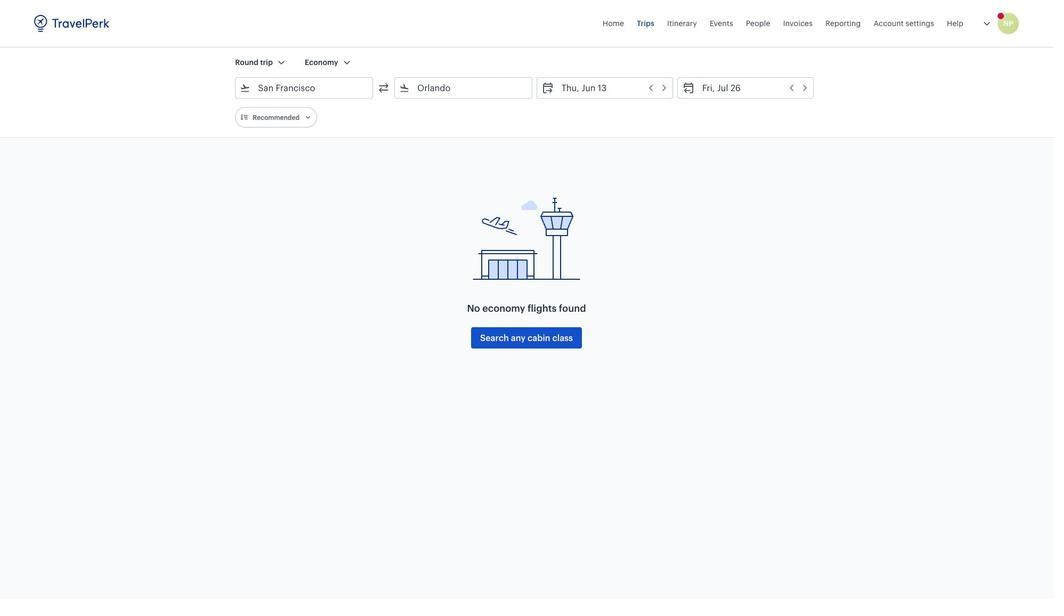 Task type: describe. For each thing, give the bounding box(es) containing it.
no results illustration image
[[468, 189, 585, 285]]

Depart field
[[554, 79, 668, 96]]



Task type: vqa. For each thing, say whether or not it's contained in the screenshot.
Depart field on the top of the page
yes



Task type: locate. For each thing, give the bounding box(es) containing it.
To search field
[[410, 79, 518, 96]]

From search field
[[251, 79, 359, 96]]

Return field
[[695, 79, 809, 96]]



